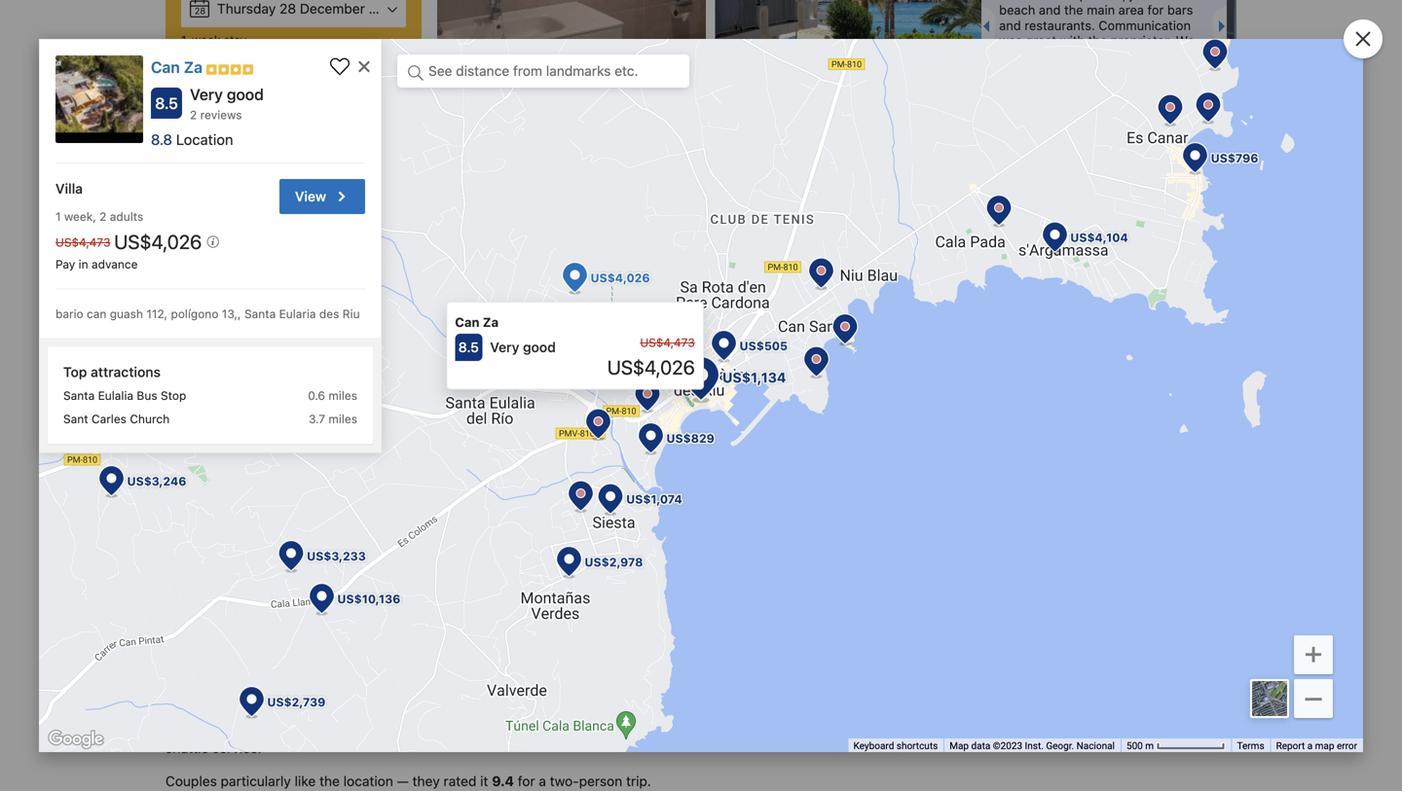 Task type: locate. For each thing, give the bounding box(es) containing it.
wonderful
[[1070, 48, 1129, 63]]

1 vertical spatial free
[[793, 585, 818, 601]]

des inside map view dialog
[[319, 307, 339, 321]]

hotel left has
[[325, 546, 356, 562]]

0 horizontal spatial des
[[290, 507, 313, 523]]

from down include
[[508, 721, 537, 737]]

beach
[[999, 3, 1035, 17]]

the right like
[[319, 774, 340, 790]]

fishing,
[[311, 663, 357, 679]]

1 horizontal spatial 8.5
[[458, 339, 479, 356]]

was up really
[[999, 33, 1022, 48]]

scored  8.5 element for _
[[455, 334, 482, 361]]

front
[[682, 526, 712, 543]]

with left air
[[305, 585, 332, 601]]

and down the shower,
[[732, 604, 756, 620]]

1 horizontal spatial it
[[677, 440, 685, 456]]

scored  8.5 element left very good
[[455, 334, 482, 361]]

us$10,136
[[337, 592, 401, 606]]

ibiza
[[795, 702, 824, 718]]

location up beach
[[999, 0, 1050, 2]]

very good 2 reviews
[[190, 85, 264, 122]]

offers down beach
[[747, 721, 784, 737]]

terrace.
[[228, 526, 277, 543]]

_
[[1305, 667, 1322, 704]]

0 horizontal spatial us$4,473
[[56, 236, 111, 249]]

sal right at
[[526, 663, 545, 679]]

0 vertical spatial us$4,473
[[56, 236, 111, 249]]

1 vertical spatial 2
[[99, 210, 107, 223]]

was up restaurants.
[[1053, 0, 1076, 2]]

rooms right "all"
[[423, 604, 462, 620]]

1 horizontal spatial airport
[[829, 721, 871, 737]]

sells
[[689, 440, 717, 456]]

suites,
[[592, 721, 635, 737]]

previous image
[[978, 21, 989, 32]]

like
[[295, 774, 316, 790]]

geogr.
[[1046, 741, 1074, 752]]

map region
[[39, 39, 1363, 753]]

very up luck!
[[490, 339, 519, 356]]

terms link
[[1237, 741, 1264, 752]]

0.6 miles
[[308, 389, 357, 402]]

0 horizontal spatial 2
[[99, 210, 107, 223]]

inst.
[[1025, 741, 1044, 752]]

scored  8.5 element
[[151, 88, 182, 119], [455, 334, 482, 361]]

2 vertical spatial in
[[190, 507, 201, 523]]

1 vertical spatial on
[[470, 440, 486, 456]]

offers up front
[[670, 507, 707, 523]]

a up service,
[[845, 507, 853, 523]]

microwave,
[[540, 585, 611, 601]]

nearest
[[320, 721, 367, 737]]

1 horizontal spatial rooms
[[423, 604, 462, 620]]

free
[[234, 546, 259, 562], [793, 585, 818, 601]]

on right the show
[[290, 311, 306, 327]]

us$4,473 up 'pay in advance'
[[56, 236, 111, 249]]

santa right 13,,
[[244, 307, 276, 321]]

very for very good 2 reviews
[[190, 85, 223, 104]]

suites.
[[577, 663, 620, 679]]

1 vertical spatial usually
[[364, 440, 408, 456]]

0 vertical spatial rooms
[[224, 585, 263, 601]]

accommodation
[[711, 507, 812, 523], [383, 702, 484, 718]]

map inside search section
[[310, 311, 338, 327]]

1 horizontal spatial scored  8.5 element
[[455, 334, 482, 361]]

1 vertical spatial location
[[176, 131, 233, 148]]

0 vertical spatial it
[[677, 440, 685, 456]]

scored  8.5 element up scored  8.8 element in the left top of the page
[[151, 88, 182, 119]]

500
[[1127, 741, 1143, 752]]

1 miles from the top
[[329, 389, 357, 402]]

mar inside the "not usually available – you're in luck! sal mar suites is not usually available on our site. reserve soon before it sells out!"
[[256, 440, 280, 456]]

a
[[1060, 48, 1067, 63], [845, 507, 853, 523], [217, 526, 224, 543], [533, 526, 540, 543], [616, 526, 623, 543], [440, 585, 447, 601], [529, 585, 536, 601], [614, 585, 622, 601], [730, 585, 737, 601], [251, 604, 258, 620], [499, 604, 506, 620], [606, 604, 614, 620], [759, 604, 767, 620], [853, 604, 861, 620], [787, 721, 795, 737], [1307, 741, 1313, 752], [539, 774, 546, 790]]

reserve
[[544, 440, 595, 456]]

free up balcony on the bottom right
[[793, 585, 818, 601]]

airport up keyboard
[[829, 721, 871, 737]]

balcony
[[771, 604, 820, 620]]

map
[[310, 311, 338, 327], [1315, 741, 1334, 752]]

just
[[1130, 0, 1151, 2]]

scored 9.5 element
[[1186, 147, 1217, 178]]

1 horizontal spatial in
[[190, 507, 201, 523]]

map for a
[[1315, 741, 1334, 752]]

0 vertical spatial free
[[234, 546, 259, 562]]

1 horizontal spatial on
[[470, 440, 486, 456]]

0 horizontal spatial accommodation
[[383, 702, 484, 718]]

set in santa eularia des riu, 50 metres from santa eularia beach, sal mar suites offers accommodation with a bar and a terrace. among the facilities of this property are a restaurant, a 24-hour front desk and room service, along with free wifi. the hotel has family rooms. all guest rooms come with air conditioning, a dishwasher, a microwave, a coffee machine, a shower, free toiletries and a wardrobe. at the hotel all rooms have a flat-screen tv, a private bathroom, and a balcony with a city view. the area is popular for fishing, and car hire is available at sal mar suites. popular points of interest near the accommodation include rio de santa eularia, niu blau beach and ibiza conference centre. the nearest airport is ibiza, 19 km from sal mar suites, and the property offers a paid airport shuttle service.
[[166, 507, 875, 757]]

in inside map view dialog
[[79, 257, 88, 271]]

a right balcony on the bottom right
[[853, 604, 861, 620]]

2 right the week,
[[99, 210, 107, 223]]

screen
[[536, 604, 579, 620]]

from up this
[[412, 507, 441, 523]]

0 horizontal spatial map
[[310, 311, 338, 327]]

conference
[[166, 721, 238, 737]]

search section
[[158, 0, 429, 365]]

mar down not
[[256, 440, 280, 456]]

couples particularly like the location — they rated it 9.4 for a two-person trip.
[[166, 774, 651, 790]]

santa up this
[[445, 507, 481, 523]]

1 vertical spatial des
[[290, 507, 313, 523]]

location inside map view dialog
[[176, 131, 233, 148]]

1 horizontal spatial des
[[319, 307, 339, 321]]

1 horizontal spatial very
[[490, 339, 519, 356]]

500 m button
[[1121, 739, 1231, 753]]

1 vertical spatial scored  8.5 element
[[455, 334, 482, 361]]

for
[[1148, 3, 1164, 17], [272, 132, 288, 146], [290, 663, 307, 679], [518, 774, 535, 790]]

can za down 1-
[[151, 58, 206, 76]]

0 horizontal spatial good
[[227, 85, 264, 104]]

in inside set in santa eularia des riu, 50 metres from santa eularia beach, sal mar suites offers accommodation with a bar and a terrace. among the facilities of this property are a restaurant, a 24-hour front desk and room service, along with free wifi. the hotel has family rooms. all guest rooms come with air conditioning, a dishwasher, a microwave, a coffee machine, a shower, free toiletries and a wardrobe. at the hotel all rooms have a flat-screen tv, a private bathroom, and a balcony with a city view. the area is popular for fishing, and car hire is available at sal mar suites. popular points of interest near the accommodation include rio de santa eularia, niu blau beach and ibiza conference centre. the nearest airport is ibiza, 19 km from sal mar suites, and the property offers a paid airport shuttle service.
[[190, 507, 201, 523]]

for up "us$2,739"
[[290, 663, 307, 679]]

1 vertical spatial the
[[166, 663, 190, 679]]

for down off
[[1148, 3, 1164, 17]]

wifi.
[[262, 546, 293, 562]]

available down the you're
[[412, 440, 466, 456]]

1 vertical spatial it
[[480, 774, 488, 790]]

bario can guash 112, polígono 13,, santa eularia des riu
[[56, 307, 360, 321]]

24-
[[627, 526, 650, 543]]

0 horizontal spatial very
[[190, 85, 223, 104]]

mar
[[256, 440, 280, 456], [600, 507, 624, 523], [549, 663, 573, 679], [564, 721, 588, 737]]

the down city
[[166, 663, 190, 679]]

0 horizontal spatial suites
[[284, 440, 322, 456]]

13,,
[[222, 307, 241, 321]]

2
[[190, 108, 197, 122], [99, 210, 107, 223]]

entire
[[199, 107, 231, 121]]

us$4,473 us$4,026
[[607, 336, 695, 379]]

1 horizontal spatial suites
[[628, 507, 667, 523]]

1 horizontal spatial usually
[[364, 440, 408, 456]]

&
[[274, 107, 282, 121]]

za
[[184, 58, 203, 76], [483, 315, 499, 330]]

rated element
[[176, 131, 233, 148]]

air
[[335, 585, 351, 601]]

with
[[1060, 33, 1085, 48], [815, 507, 842, 523], [204, 546, 230, 562], [305, 585, 332, 601], [823, 604, 850, 620]]

0 horizontal spatial from
[[412, 507, 441, 523]]

us$2,739
[[267, 696, 326, 709]]

1 horizontal spatial hotel
[[370, 604, 401, 620]]

in left luck!
[[456, 413, 470, 432]]

0 vertical spatial 8.5
[[155, 94, 178, 112]]

in inside the "not usually available – you're in luck! sal mar suites is not usually available on our site. reserve soon before it sells out!"
[[456, 413, 470, 432]]

usually down 0.6
[[264, 413, 317, 432]]

2 for week,
[[99, 210, 107, 223]]

of left this
[[409, 526, 421, 543]]

villa
[[56, 181, 83, 197]]

2 vertical spatial us$4,026
[[607, 356, 695, 379]]

0 horizontal spatial can
[[151, 58, 180, 76]]

available left at
[[452, 663, 507, 679]]

particularly
[[221, 774, 291, 790]]

sal down rio
[[541, 721, 560, 737]]

0 horizontal spatial in
[[79, 257, 88, 271]]

0 vertical spatial za
[[184, 58, 203, 76]]

1 vertical spatial za
[[483, 315, 499, 330]]

good inside very good 2 reviews
[[227, 85, 264, 104]]

can
[[87, 307, 106, 321]]

0 horizontal spatial hotel
[[325, 546, 356, 562]]

conditioning,
[[355, 585, 436, 601]]

report a map error
[[1276, 741, 1357, 752]]

location inside location was perfect, just off the beach and the main area for bars and restaurants. communication was great with the proprietor. we really had a wonderful break …
[[999, 0, 1050, 2]]

1 vertical spatial area
[[193, 663, 220, 679]]

0 vertical spatial usually
[[264, 413, 317, 432]]

0 horizontal spatial property
[[452, 526, 505, 543]]

1 horizontal spatial us$4,473
[[640, 336, 695, 350]]

near
[[327, 702, 355, 718]]

1 vertical spatial miles
[[329, 412, 357, 426]]

2 miles from the top
[[329, 412, 357, 426]]

it inside the "not usually available – you're in luck! sal mar suites is not usually available on our site. reserve soon before it sells out!"
[[677, 440, 685, 456]]

stop
[[161, 389, 186, 402]]

of up centre. on the bottom left
[[260, 702, 272, 718]]

accommodation up ibiza,
[[383, 702, 484, 718]]

+ _
[[1304, 634, 1323, 704]]

0 vertical spatial scored  8.5 element
[[151, 88, 182, 119]]

among
[[281, 526, 325, 543]]

with inside location was perfect, just off the beach and the main area for bars and restaurants. communication was great with the proprietor. we really had a wonderful break …
[[1060, 33, 1085, 48]]

is inside the "not usually available – you're in luck! sal mar suites is not usually available on our site. reserve soon before it sells out!"
[[326, 440, 336, 456]]

us$4,473 for us$4,473
[[56, 236, 111, 249]]

location
[[999, 0, 1050, 2], [176, 131, 233, 148]]

0 vertical spatial area
[[1119, 3, 1144, 17]]

sal down not
[[233, 440, 252, 456]]

1 horizontal spatial za
[[483, 315, 499, 330]]

off
[[1155, 0, 1171, 2]]

0 horizontal spatial rooms
[[224, 585, 263, 601]]

des inside set in santa eularia des riu, 50 metres from santa eularia beach, sal mar suites offers accommodation with a bar and a terrace. among the facilities of this property are a restaurant, a 24-hour front desk and room service, along with free wifi. the hotel has family rooms. all guest rooms come with air conditioning, a dishwasher, a microwave, a coffee machine, a shower, free toiletries and a wardrobe. at the hotel all rooms have a flat-screen tv, a private bathroom, and a balcony with a city view. the area is popular for fishing, and car hire is available at sal mar suites. popular points of interest near the accommodation include rio de santa eularia, niu blau beach and ibiza conference centre. the nearest airport is ibiza, 19 km from sal mar suites, and the property offers a paid airport shuttle service.
[[290, 507, 313, 523]]

miles up 3.7 miles on the left bottom
[[329, 389, 357, 402]]

shortcuts
[[897, 741, 938, 752]]

us$1,074
[[626, 493, 682, 506]]

location down entire
[[176, 131, 233, 148]]

0 vertical spatial available
[[321, 413, 388, 432]]

in right pay
[[79, 257, 88, 271]]

from
[[412, 507, 441, 523], [508, 721, 537, 737]]

suites down 3.7
[[284, 440, 322, 456]]

map view dialog
[[0, 12, 1402, 760]]

1 vertical spatial accommodation
[[383, 702, 484, 718]]

area inside set in santa eularia des riu, 50 metres from santa eularia beach, sal mar suites offers accommodation with a bar and a terrace. among the facilities of this property are a restaurant, a 24-hour front desk and room service, along with free wifi. the hotel has family rooms. all guest rooms come with air conditioning, a dishwasher, a microwave, a coffee machine, a shower, free toiletries and a wardrobe. at the hotel all rooms have a flat-screen tv, a private bathroom, and a balcony with a city view. the area is popular for fishing, and car hire is available at sal mar suites. popular points of interest near the accommodation include rio de santa eularia, niu blau beach and ibiza conference centre. the nearest airport is ibiza, 19 km from sal mar suites, and the property offers a paid airport shuttle service.
[[193, 663, 220, 679]]

0 vertical spatial offers
[[670, 507, 707, 523]]

0 vertical spatial des
[[319, 307, 339, 321]]

0 horizontal spatial free
[[234, 546, 259, 562]]

rooms
[[224, 585, 263, 601], [423, 604, 462, 620]]

next image
[[1219, 21, 1231, 32]]

usually down –
[[364, 440, 408, 456]]

eularia left "riu"
[[279, 307, 316, 321]]

for inside set in santa eularia des riu, 50 metres from santa eularia beach, sal mar suites offers accommodation with a bar and a terrace. among the facilities of this property are a restaurant, a 24-hour front desk and room service, along with free wifi. the hotel has family rooms. all guest rooms come with air conditioning, a dishwasher, a microwave, a coffee machine, a shower, free toiletries and a wardrobe. at the hotel all rooms have a flat-screen tv, a private bathroom, and a balcony with a city view. the area is popular for fishing, and car hire is available at sal mar suites. popular points of interest near the accommodation include rio de santa eularia, niu blau beach and ibiza conference centre. the nearest airport is ibiza, 19 km from sal mar suites, and the property offers a paid airport shuttle service.
[[290, 663, 307, 679]]

the right at
[[346, 604, 366, 620]]

it left 'sells'
[[677, 440, 685, 456]]

great
[[1026, 33, 1057, 48]]

and left ibiza on the right bottom of the page
[[768, 702, 791, 718]]

santa
[[244, 307, 276, 321], [63, 389, 95, 402], [205, 507, 241, 523], [445, 507, 481, 523], [580, 702, 616, 718]]

0 vertical spatial good
[[227, 85, 264, 104]]

2 for good
[[190, 108, 197, 122]]

is left popular
[[224, 663, 234, 679]]

a left flat-
[[499, 604, 506, 620]]

guest
[[185, 585, 220, 601]]

area down just
[[1119, 3, 1144, 17]]

0 vertical spatial miles
[[329, 389, 357, 402]]

very up entire
[[190, 85, 223, 104]]

8.5 left very good
[[458, 339, 479, 356]]

area inside location was perfect, just off the beach and the main area for bars and restaurants. communication was great with the proprietor. we really had a wonderful break …
[[1119, 3, 1144, 17]]

1 horizontal spatial property
[[689, 721, 743, 737]]

1 vertical spatial can
[[455, 315, 480, 330]]

very inside very good 2 reviews
[[190, 85, 223, 104]]

us$1,134
[[722, 370, 786, 386]]

on inside search section
[[290, 311, 306, 327]]

a left two-
[[539, 774, 546, 790]]

area down view.
[[193, 663, 220, 679]]

2 horizontal spatial in
[[456, 413, 470, 432]]

0 vertical spatial was
[[1053, 0, 1076, 2]]

1 horizontal spatial area
[[1119, 3, 1144, 17]]

accommodation up desk
[[711, 507, 812, 523]]

1 horizontal spatial map
[[1315, 741, 1334, 752]]

28 up week on the left of page
[[194, 6, 206, 16]]

map inside dialog
[[1315, 741, 1334, 752]]

des
[[319, 307, 339, 321], [290, 507, 313, 523]]

1 horizontal spatial was
[[1053, 0, 1076, 2]]

on left our
[[470, 440, 486, 456]]

1 vertical spatial us$4,026
[[591, 271, 650, 285]]

+38 photos link
[[1061, 256, 1237, 363]]

santa up terrace.
[[205, 507, 241, 523]]

1 vertical spatial can za
[[455, 315, 499, 330]]

us$4,026 up before
[[607, 356, 695, 379]]

50
[[344, 507, 361, 523]]

santa up the suites,
[[580, 702, 616, 718]]

good for very good 2 reviews
[[227, 85, 264, 104]]

miles down 0.6 miles
[[329, 412, 357, 426]]

0 vertical spatial property
[[452, 526, 505, 543]]

sant carles church
[[63, 412, 170, 426]]

can za
[[151, 58, 206, 76], [455, 315, 499, 330]]

0.6
[[308, 389, 325, 402]]

scored  8.8 element
[[151, 131, 176, 148]]

0 vertical spatial on
[[290, 311, 306, 327]]

scored  8.5 element for view
[[151, 88, 182, 119]]

0 vertical spatial 2
[[190, 108, 197, 122]]

report a map error link
[[1276, 741, 1357, 752]]

show on map button
[[166, 238, 424, 365], [236, 301, 353, 336]]

a right report
[[1307, 741, 1313, 752]]

1 horizontal spatial accommodation
[[711, 507, 812, 523]]

1 vertical spatial was
[[999, 33, 1022, 48]]

sal
[[233, 440, 252, 456], [577, 507, 596, 523], [526, 663, 545, 679], [541, 721, 560, 737]]

with down restaurants.
[[1060, 33, 1085, 48]]

0 vertical spatial hotel
[[325, 546, 356, 562]]

1 vertical spatial from
[[508, 721, 537, 737]]

on inside the "not usually available – you're in luck! sal mar suites is not usually available on our site. reserve soon before it sells out!"
[[470, 440, 486, 456]]

with right along
[[204, 546, 230, 562]]

1 vertical spatial suites
[[628, 507, 667, 523]]

0 vertical spatial of
[[409, 526, 421, 543]]

_ link
[[1294, 667, 1333, 719]]

had
[[1034, 48, 1056, 63]]

it left 9.4
[[480, 774, 488, 790]]

free down terrace.
[[234, 546, 259, 562]]

za down 1-
[[184, 58, 203, 76]]

in
[[79, 257, 88, 271], [456, 413, 470, 432], [190, 507, 201, 523]]

0 horizontal spatial scored  8.5 element
[[151, 88, 182, 119]]

0 horizontal spatial area
[[193, 663, 220, 679]]

a right had
[[1060, 48, 1067, 63]]

1 horizontal spatial good
[[523, 339, 556, 356]]

0 horizontal spatial usually
[[264, 413, 317, 432]]

0 vertical spatial suites
[[284, 440, 322, 456]]

us$4,473 inside us$4,473 us$4,026
[[640, 336, 695, 350]]

map left "riu"
[[310, 311, 338, 327]]

1 vertical spatial us$4,473
[[640, 336, 695, 350]]

0 vertical spatial from
[[412, 507, 441, 523]]

0 vertical spatial map
[[310, 311, 338, 327]]

sant
[[63, 412, 88, 426]]

2 vertical spatial available
[[452, 663, 507, 679]]

for left the work
[[272, 132, 288, 146]]

available up not
[[321, 413, 388, 432]]

1 vertical spatial map
[[1315, 741, 1334, 752]]

2 inside very good 2 reviews
[[190, 108, 197, 122]]

0 horizontal spatial on
[[290, 311, 306, 327]]

toiletries
[[166, 604, 220, 620]]

report
[[1276, 741, 1305, 752]]

in for santa
[[190, 507, 201, 523]]

2 left entire
[[190, 108, 197, 122]]



Task type: vqa. For each thing, say whether or not it's contained in the screenshot.
AUDITORY
no



Task type: describe. For each thing, give the bounding box(es) containing it.
travelling
[[219, 132, 269, 146]]

our
[[489, 440, 510, 456]]

in for advance
[[79, 257, 88, 271]]

4 out of 5 image
[[206, 64, 253, 75]]

beach,
[[530, 507, 573, 523]]

top attractions
[[63, 364, 161, 380]]

2023
[[369, 0, 402, 17]]

view link
[[279, 179, 365, 214]]

desk
[[716, 526, 746, 543]]

mar down 'de'
[[564, 721, 588, 737]]

the right near at the bottom left of page
[[359, 702, 379, 718]]

google image
[[44, 727, 108, 753]]

have
[[466, 604, 495, 620]]

1 horizontal spatial 28
[[280, 0, 296, 17]]

hire
[[411, 663, 435, 679]]

apartments
[[285, 107, 348, 121]]

main
[[1087, 3, 1115, 17]]

close info window image
[[355, 58, 373, 75]]

0 vertical spatial us$4,026
[[114, 230, 207, 253]]

m
[[1145, 741, 1154, 752]]

3.7
[[309, 412, 325, 426]]

and left car
[[360, 663, 384, 679]]

interest
[[276, 702, 324, 718]]

9.5
[[1191, 153, 1213, 172]]

very good
[[490, 339, 556, 356]]

location!
[[1056, 154, 1115, 171]]

1 horizontal spatial from
[[508, 721, 537, 737]]

0 vertical spatial can za
[[151, 58, 206, 76]]

1 vertical spatial available
[[412, 440, 466, 456]]

a right 'are'
[[533, 526, 540, 543]]

coffee
[[625, 585, 665, 601]]

us$4,473 for us$4,473 us$4,026
[[640, 336, 695, 350]]

a inside dialog
[[1307, 741, 1313, 752]]

a left "coffee"
[[614, 585, 622, 601]]

+
[[1304, 634, 1323, 671]]

0 vertical spatial accommodation
[[711, 507, 812, 523]]

service,
[[813, 526, 862, 543]]

0 horizontal spatial it
[[480, 774, 488, 790]]

us$2,978
[[585, 556, 643, 569]]

good for very good
[[523, 339, 556, 356]]

perfect,
[[1080, 0, 1126, 2]]

1 week, 2 adults
[[56, 210, 143, 223]]

us$796
[[1211, 151, 1259, 165]]

a inside location was perfect, just off the beach and the main area for bars and restaurants. communication was great with the proprietor. we really had a wonderful break …
[[1060, 48, 1067, 63]]

eularia up terrace.
[[245, 507, 287, 523]]

us$505
[[740, 339, 788, 353]]

the down niu
[[665, 721, 686, 737]]

miles for 3.7 miles
[[329, 412, 357, 426]]

1 airport from the left
[[370, 721, 412, 737]]

is right 'hire'
[[438, 663, 448, 679]]

santa up sant
[[63, 389, 95, 402]]

for inside search section
[[272, 132, 288, 146]]

niu
[[669, 702, 690, 718]]

and down eularia, on the left of page
[[638, 721, 662, 737]]

mar up the restaurant,
[[600, 507, 624, 523]]

and right bar
[[190, 526, 213, 543]]

2 vertical spatial the
[[292, 721, 316, 737]]

keyboard
[[854, 741, 894, 752]]

and right desk
[[750, 526, 773, 543]]

adults
[[110, 210, 143, 223]]

us$3,233 us$2,978
[[307, 549, 643, 569]]

include
[[487, 702, 533, 718]]

suites inside the "not usually available – you're in luck! sal mar suites is not usually available on our site. reserve soon before it sells out!"
[[284, 440, 322, 456]]

a down rooms.
[[440, 585, 447, 601]]

for right 9.4
[[518, 774, 535, 790]]

paid
[[799, 721, 826, 737]]

view
[[295, 188, 326, 204]]

very for very good
[[490, 339, 519, 356]]

+38
[[1102, 300, 1135, 320]]

1 vertical spatial hotel
[[370, 604, 401, 620]]

search
[[269, 174, 318, 192]]

with right balcony on the bottom right
[[823, 604, 850, 620]]

facilities
[[353, 526, 405, 543]]

break
[[1133, 48, 1166, 63]]

search button
[[181, 160, 406, 206]]

soon
[[598, 440, 629, 456]]

kingdom
[[1109, 102, 1158, 116]]

trip.
[[626, 774, 651, 790]]

0 vertical spatial the
[[297, 546, 321, 562]]

show
[[251, 311, 287, 327]]

stay
[[224, 33, 247, 47]]

and up restaurants.
[[1039, 3, 1061, 17]]

suites inside set in santa eularia des riu, 50 metres from santa eularia beach, sal mar suites offers accommodation with a bar and a terrace. among the facilities of this property are a restaurant, a 24-hour front desk and room service, along with free wifi. the hotel has family rooms. all guest rooms come with air conditioning, a dishwasher, a microwave, a coffee machine, a shower, free toiletries and a wardrobe. at the hotel all rooms have a flat-screen tv, a private bathroom, and a balcony with a city view. the area is popular for fishing, and car hire is available at sal mar suites. popular points of interest near the accommodation include rio de santa eularia, niu blau beach and ibiza conference centre. the nearest airport is ibiza, 19 km from sal mar suites, and the property offers a paid airport shuttle service.
[[628, 507, 667, 523]]

for inside location was perfect, just off the beach and the main area for bars and restaurants. communication was great with the proprietor. we really had a wonderful break …
[[1148, 3, 1164, 17]]

us$3,246
[[127, 474, 186, 488]]

and right toiletries
[[224, 604, 247, 620]]

1 vertical spatial rooms
[[423, 604, 462, 620]]

set
[[166, 507, 187, 523]]

sal up the restaurant,
[[577, 507, 596, 523]]

riu
[[343, 307, 360, 321]]

1-
[[181, 33, 192, 47]]

church
[[130, 412, 170, 426]]

0 horizontal spatial za
[[184, 58, 203, 76]]

1 horizontal spatial can za
[[455, 315, 499, 330]]

restaurant,
[[544, 526, 612, 543]]

map data ©2023 inst. geogr. nacional
[[950, 741, 1115, 752]]

you're
[[405, 413, 453, 432]]

1 horizontal spatial free
[[793, 585, 818, 601]]

at
[[329, 604, 342, 620]]

rio
[[537, 702, 557, 718]]

is left ibiza,
[[416, 721, 426, 737]]

8.5 for view
[[155, 94, 178, 112]]

top
[[63, 364, 87, 380]]

mar left the suites.
[[549, 663, 573, 679]]

8.5 for _
[[458, 339, 479, 356]]

1 vertical spatial property
[[689, 721, 743, 737]]

us$3,233
[[307, 549, 366, 563]]

1 horizontal spatial can
[[455, 315, 480, 330]]

not usually available – you're in luck! sal mar suites is not usually available on our site. reserve soon before it sells out!
[[233, 413, 745, 456]]

2 airport from the left
[[829, 721, 871, 737]]

rooms.
[[427, 546, 470, 562]]

eularia,
[[619, 702, 665, 718]]

communication
[[1099, 18, 1191, 32]]

excellent
[[991, 154, 1053, 171]]

0 horizontal spatial of
[[260, 702, 272, 718]]

the up 'us$3,233'
[[329, 526, 349, 543]]

we
[[1176, 33, 1195, 48]]

de
[[560, 702, 576, 718]]

©2023
[[993, 741, 1022, 752]]

proprietor.
[[1111, 33, 1172, 48]]

view.
[[192, 624, 223, 640]]

eularia inside map view dialog
[[279, 307, 316, 321]]

entire homes & apartments
[[199, 107, 348, 121]]

…
[[1170, 48, 1180, 63]]

and down beach
[[999, 18, 1021, 32]]

the up restaurants.
[[1064, 3, 1083, 17]]

the up wonderful
[[1088, 33, 1107, 48]]

500 m
[[1127, 741, 1156, 752]]

a up flat-
[[529, 585, 536, 601]]

available inside set in santa eularia des riu, 50 metres from santa eularia beach, sal mar suites offers accommodation with a bar and a terrace. among the facilities of this property are a restaurant, a 24-hour front desk and room service, along with free wifi. the hotel has family rooms. all guest rooms come with air conditioning, a dishwasher, a microwave, a coffee machine, a shower, free toiletries and a wardrobe. at the hotel all rooms have a flat-screen tv, a private bathroom, and a balcony with a city view. the area is popular for fishing, and car hire is available at sal mar suites. popular points of interest near the accommodation include rio de santa eularia, niu blau beach and ibiza conference centre. the nearest airport is ibiza, 19 km from sal mar suites, and the property offers a paid airport shuttle service.
[[452, 663, 507, 679]]

map for on
[[310, 311, 338, 327]]

a right "tv,"
[[606, 604, 614, 620]]

with up service,
[[815, 507, 842, 523]]

a left the shower,
[[730, 585, 737, 601]]

0 horizontal spatial 28
[[194, 6, 206, 16]]

not
[[340, 440, 361, 456]]

bar
[[166, 526, 186, 543]]

a left terrace.
[[217, 526, 224, 543]]

site.
[[514, 440, 540, 456]]

a down the shower,
[[759, 604, 767, 620]]

terms
[[1237, 741, 1264, 752]]

miles for 0.6 miles
[[329, 389, 357, 402]]

See distance from landmarks etc. search field
[[397, 55, 689, 88]]

+ link
[[1294, 634, 1333, 675]]

a left paid
[[787, 721, 795, 737]]

a left 24- at left bottom
[[616, 526, 623, 543]]

can za link
[[151, 58, 206, 76]]

eularia up 'are'
[[485, 507, 527, 523]]

0 horizontal spatial was
[[999, 33, 1022, 48]]

a left wardrobe.
[[251, 604, 258, 620]]

0 horizontal spatial offers
[[670, 507, 707, 523]]

couples
[[166, 774, 217, 790]]

polígono
[[171, 307, 219, 321]]

dishwasher,
[[451, 585, 525, 601]]

week
[[192, 33, 220, 47]]

centre.
[[242, 721, 288, 737]]

attractions
[[91, 364, 161, 380]]

sal inside the "not usually available – you're in luck! sal mar suites is not usually available on our site. reserve soon before it sells out!"
[[233, 440, 252, 456]]

all
[[405, 604, 419, 620]]

shuttle
[[166, 741, 209, 757]]

1 horizontal spatial offers
[[747, 721, 784, 737]]

thursday
[[217, 0, 276, 17]]

the up bars
[[1175, 0, 1194, 2]]



